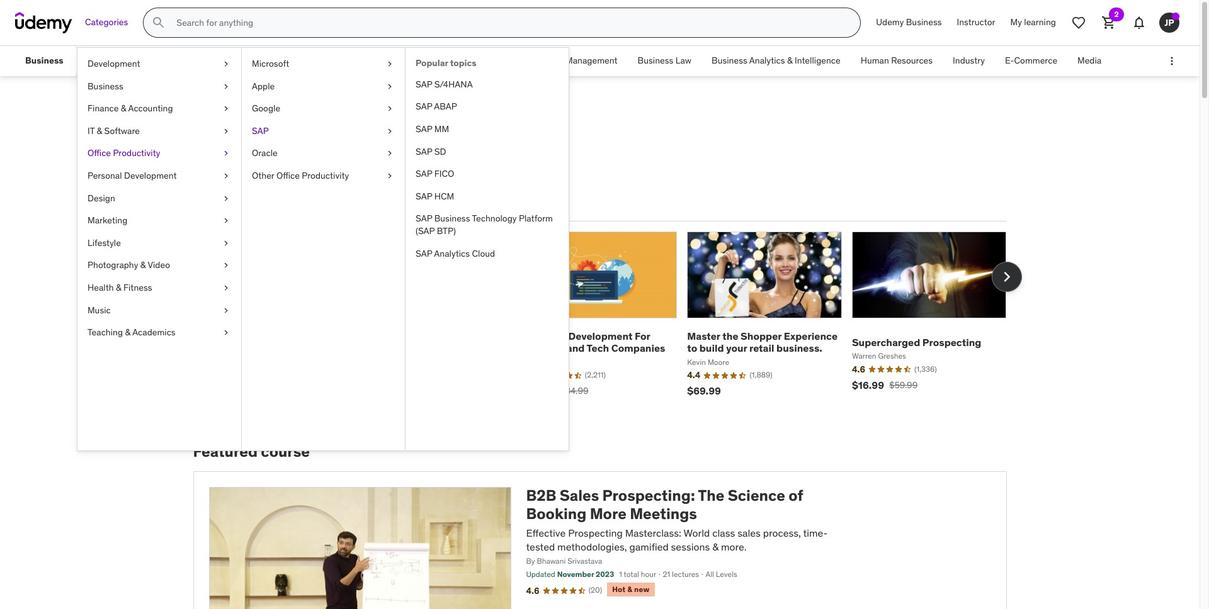 Task type: vqa. For each thing, say whether or not it's contained in the screenshot.
"Create"
no



Task type: describe. For each thing, give the bounding box(es) containing it.
business development for startups and tech companies link
[[523, 330, 665, 355]]

wishlist image
[[1071, 15, 1087, 30]]

& for photography & video
[[140, 260, 146, 271]]

submit search image
[[151, 15, 167, 30]]

marketing link
[[77, 210, 241, 232]]

notifications image
[[1132, 15, 1147, 30]]

analytics for business
[[749, 55, 785, 66]]

tested
[[526, 541, 555, 554]]

the
[[698, 486, 725, 506]]

health
[[88, 282, 114, 293]]

finance
[[88, 103, 119, 114]]

all levels
[[706, 570, 738, 580]]

sap business technology platform (sap btp) link
[[406, 208, 569, 243]]

personal development
[[88, 170, 177, 181]]

& for health & fitness
[[116, 282, 121, 293]]

prospecting inside b2b sales prospecting: the science of booking more meetings effective prospecting masterclass: world class sales process, time- tested methodologies, gamified sessions & more. by bhawani srivastava
[[568, 527, 623, 540]]

xsmall image for photography & video
[[221, 260, 231, 272]]

hot & new
[[612, 585, 650, 595]]

featured course
[[193, 442, 310, 462]]

xsmall image for personal development
[[221, 170, 231, 182]]

human
[[861, 55, 889, 66]]

personal
[[88, 170, 122, 181]]

sap for sap
[[252, 125, 269, 137]]

resources
[[891, 55, 933, 66]]

business law link
[[628, 46, 702, 76]]

it & software link
[[77, 120, 241, 143]]

media
[[1078, 55, 1102, 66]]

xsmall image for teaching & academics
[[221, 327, 231, 339]]

updated
[[526, 570, 555, 580]]

design
[[88, 192, 115, 204]]

fitness
[[123, 282, 152, 293]]

0 vertical spatial to
[[255, 161, 270, 180]]

1 vertical spatial courses
[[193, 161, 252, 180]]

(20)
[[589, 586, 602, 595]]

business up finance
[[88, 80, 123, 92]]

sap abap link
[[406, 96, 569, 118]]

sap analytics cloud
[[416, 248, 495, 259]]

music link
[[77, 300, 241, 322]]

& for it & software
[[97, 125, 102, 137]]

oracle
[[252, 148, 278, 159]]

most popular
[[196, 199, 259, 211]]

strategy
[[418, 55, 451, 66]]

xsmall image for business
[[221, 80, 231, 93]]

sap s/4hana link
[[406, 74, 569, 96]]

sap fico
[[416, 168, 454, 180]]

popular
[[222, 199, 259, 211]]

sap hcm
[[416, 191, 454, 202]]

sap fico link
[[406, 163, 569, 186]]

my
[[1011, 17, 1022, 28]]

industry link
[[943, 46, 995, 76]]

sap mm
[[416, 123, 449, 135]]

21 lectures
[[663, 570, 699, 580]]

hour
[[641, 570, 656, 580]]

1 management from the left
[[266, 55, 318, 66]]

1 horizontal spatial business link
[[77, 75, 241, 98]]

business left arrow pointing to subcategory menu links icon
[[25, 55, 63, 66]]

udemy business
[[876, 17, 942, 28]]

meetings
[[630, 504, 697, 524]]

photography & video
[[88, 260, 170, 271]]

sales courses
[[193, 106, 332, 132]]

photography & video link
[[77, 255, 241, 277]]

master
[[687, 330, 720, 343]]

commerce
[[1014, 55, 1058, 66]]

xsmall image for health & fitness
[[221, 282, 231, 294]]

more subcategory menu links image
[[1166, 55, 1178, 67]]

fico
[[434, 168, 454, 180]]

& for teaching & academics
[[125, 327, 130, 338]]

& for finance & accounting
[[121, 103, 126, 114]]

prospecting inside carousel element
[[923, 336, 982, 349]]

human resources link
[[851, 46, 943, 76]]

november
[[557, 570, 594, 580]]

categories button
[[77, 8, 136, 38]]

xsmall image for google
[[385, 103, 395, 115]]

sales
[[738, 527, 761, 540]]

supercharged prospecting link
[[852, 336, 982, 349]]

s/4hana
[[434, 79, 473, 90]]

udemy
[[876, 17, 904, 28]]

prospecting:
[[603, 486, 695, 506]]

business inside sap business technology platform (sap btp)
[[434, 213, 470, 224]]

total
[[624, 570, 639, 580]]

sap for sap mm
[[416, 123, 432, 135]]

new
[[634, 585, 650, 595]]

development inside 'development' link
[[88, 58, 140, 69]]

most popular button
[[193, 190, 262, 220]]

lifestyle
[[88, 237, 121, 249]]

build
[[700, 342, 724, 355]]

featured
[[193, 442, 258, 462]]

xsmall image for music
[[221, 305, 231, 317]]

carousel element
[[193, 232, 1022, 413]]

development for personal
[[124, 170, 177, 181]]

teaching & academics link
[[77, 322, 241, 344]]

communication
[[184, 55, 246, 66]]

0 horizontal spatial sales
[[193, 106, 246, 132]]

Search for anything text field
[[174, 12, 845, 33]]

business right law
[[712, 55, 748, 66]]

sessions
[[671, 541, 710, 554]]

business left popular
[[380, 55, 416, 66]]

(sap
[[416, 225, 435, 237]]

sap sd
[[416, 146, 446, 157]]

sap link
[[242, 120, 405, 143]]

for
[[635, 330, 650, 343]]

apple link
[[242, 75, 405, 98]]

xsmall image for finance & accounting
[[221, 103, 231, 115]]

business development for startups and tech companies
[[523, 330, 665, 355]]

industry
[[953, 55, 985, 66]]

project management
[[535, 55, 618, 66]]

xsmall image for microsoft
[[385, 58, 395, 70]]

gamified
[[630, 541, 669, 554]]

marketing
[[88, 215, 127, 226]]

business left law
[[638, 55, 674, 66]]

other office productivity link
[[242, 165, 405, 187]]

startups
[[523, 342, 565, 355]]

categories
[[85, 17, 128, 28]]

courses to get you started
[[193, 161, 383, 180]]

xsmall image for design
[[221, 192, 231, 205]]



Task type: locate. For each thing, give the bounding box(es) containing it.
0 vertical spatial prospecting
[[923, 336, 982, 349]]

1 vertical spatial office
[[276, 170, 300, 181]]

sap for sap s/4hana
[[416, 79, 432, 90]]

project
[[535, 55, 564, 66]]

sales right b2b
[[560, 486, 599, 506]]

xsmall image for apple
[[385, 80, 395, 93]]

sap for sap abap
[[416, 101, 432, 112]]

xsmall image
[[221, 80, 231, 93], [385, 103, 395, 115], [221, 148, 231, 160], [221, 170, 231, 182], [385, 170, 395, 182], [221, 215, 231, 227], [221, 237, 231, 250], [221, 260, 231, 272], [221, 282, 231, 294], [221, 327, 231, 339]]

xsmall image inside personal development link
[[221, 170, 231, 182]]

& right finance
[[121, 103, 126, 114]]

sap inside sap business technology platform (sap btp)
[[416, 213, 432, 224]]

xsmall image inside health & fitness link
[[221, 282, 231, 294]]

productivity down oracle link
[[302, 170, 349, 181]]

business inside business development for startups and tech companies
[[523, 330, 566, 343]]

1 horizontal spatial productivity
[[302, 170, 349, 181]]

science
[[728, 486, 785, 506]]

xsmall image inside microsoft link
[[385, 58, 395, 70]]

business up btp)
[[434, 213, 470, 224]]

academics
[[132, 327, 176, 338]]

srivastava
[[568, 557, 602, 567]]

& right health
[[116, 282, 121, 293]]

sap element
[[405, 48, 569, 451]]

sap for sap analytics cloud
[[416, 248, 432, 259]]

sales left 'google' at the left of page
[[193, 106, 246, 132]]

photography
[[88, 260, 138, 271]]

1 total hour
[[619, 570, 656, 580]]

1 vertical spatial to
[[687, 342, 697, 355]]

xsmall image for other office productivity
[[385, 170, 395, 182]]

sap for sap fico
[[416, 168, 432, 180]]

mm
[[434, 123, 449, 135]]

teaching & academics
[[88, 327, 176, 338]]

0 horizontal spatial to
[[255, 161, 270, 180]]

office productivity
[[88, 148, 160, 159]]

business link
[[15, 46, 73, 76], [77, 75, 241, 98]]

xsmall image inside it & software link
[[221, 125, 231, 138]]

courses down apple
[[250, 106, 332, 132]]

2 management from the left
[[566, 55, 618, 66]]

sap left mm
[[416, 123, 432, 135]]

communication link
[[174, 46, 256, 76]]

xsmall image inside apple link
[[385, 80, 395, 93]]

xsmall image inside design link
[[221, 192, 231, 205]]

1 vertical spatial prospecting
[[568, 527, 623, 540]]

0 vertical spatial productivity
[[113, 148, 160, 159]]

1 vertical spatial analytics
[[434, 248, 470, 259]]

sap left sd
[[416, 146, 432, 157]]

experience
[[784, 330, 838, 343]]

my learning link
[[1003, 8, 1064, 38]]

1 horizontal spatial management
[[566, 55, 618, 66]]

sales inside b2b sales prospecting: the science of booking more meetings effective prospecting masterclass: world class sales process, time- tested methodologies, gamified sessions & more. by bhawani srivastava
[[560, 486, 599, 506]]

the
[[723, 330, 739, 343]]

e-
[[1005, 55, 1014, 66]]

your
[[726, 342, 747, 355]]

1 horizontal spatial to
[[687, 342, 697, 355]]

by
[[526, 557, 535, 567]]

you have alerts image
[[1172, 13, 1180, 20]]

business link down udemy image
[[15, 46, 73, 76]]

business.
[[777, 342, 822, 355]]

entrepreneurship
[[95, 55, 164, 66]]

analytics inside sap element
[[434, 248, 470, 259]]

development inside personal development link
[[124, 170, 177, 181]]

personal development link
[[77, 165, 241, 187]]

learning
[[1024, 17, 1056, 28]]

development link
[[77, 53, 241, 75]]

office up the personal
[[88, 148, 111, 159]]

development
[[88, 58, 140, 69], [124, 170, 177, 181], [568, 330, 633, 343]]

& right it at the left top of page
[[97, 125, 102, 137]]

levels
[[716, 570, 738, 580]]

oracle link
[[242, 143, 405, 165]]

xsmall image for sap
[[385, 125, 395, 138]]

xsmall image for it & software
[[221, 125, 231, 138]]

xsmall image for development
[[221, 58, 231, 70]]

0 horizontal spatial office
[[88, 148, 111, 159]]

lectures
[[672, 570, 699, 580]]

productivity up personal development at the top left
[[113, 148, 160, 159]]

xsmall image for oracle
[[385, 148, 395, 160]]

video
[[148, 260, 170, 271]]

2 link
[[1094, 8, 1124, 38]]

0 horizontal spatial analytics
[[434, 248, 470, 259]]

microsoft
[[252, 58, 289, 69]]

xsmall image inside oracle link
[[385, 148, 395, 160]]

world
[[684, 527, 710, 540]]

xsmall image inside other office productivity link
[[385, 170, 395, 182]]

master the shopper experience to build your retail business. link
[[687, 330, 838, 355]]

more.
[[721, 541, 747, 554]]

to left build at bottom right
[[687, 342, 697, 355]]

1 horizontal spatial analytics
[[749, 55, 785, 66]]

project management link
[[525, 46, 628, 76]]

xsmall image for marketing
[[221, 215, 231, 227]]

sap left fico
[[416, 168, 432, 180]]

xsmall image inside photography & video link
[[221, 260, 231, 272]]

0 vertical spatial office
[[88, 148, 111, 159]]

xsmall image inside google link
[[385, 103, 395, 115]]

sap down (sap
[[416, 248, 432, 259]]

analytics left intelligence
[[749, 55, 785, 66]]

it
[[88, 125, 95, 137]]

xsmall image for lifestyle
[[221, 237, 231, 250]]

next image
[[997, 267, 1017, 287]]

xsmall image
[[221, 58, 231, 70], [385, 58, 395, 70], [385, 80, 395, 93], [221, 103, 231, 115], [221, 125, 231, 138], [385, 125, 395, 138], [385, 148, 395, 160], [221, 192, 231, 205], [221, 305, 231, 317]]

0 horizontal spatial business link
[[15, 46, 73, 76]]

1 vertical spatial sales
[[560, 486, 599, 506]]

& down class
[[713, 541, 719, 554]]

xsmall image inside office productivity link
[[221, 148, 231, 160]]

sap s/4hana
[[416, 79, 473, 90]]

xsmall image inside sap link
[[385, 125, 395, 138]]

masterclass:
[[625, 527, 681, 540]]

0 vertical spatial development
[[88, 58, 140, 69]]

hcm
[[434, 191, 454, 202]]

companies
[[611, 342, 665, 355]]

platform
[[519, 213, 553, 224]]

sales
[[193, 106, 246, 132], [560, 486, 599, 506]]

effective
[[526, 527, 566, 540]]

sap left abap
[[416, 101, 432, 112]]

jp
[[1165, 17, 1175, 28]]

xsmall image for office productivity
[[221, 148, 231, 160]]

udemy image
[[15, 12, 72, 33]]

xsmall image inside the finance & accounting link
[[221, 103, 231, 115]]

analytics down btp)
[[434, 248, 470, 259]]

office right other on the top left of the page
[[276, 170, 300, 181]]

0 horizontal spatial prospecting
[[568, 527, 623, 540]]

topics
[[450, 57, 477, 69]]

xsmall image inside marketing link
[[221, 215, 231, 227]]

management up apple
[[266, 55, 318, 66]]

arrow pointing to subcategory menu links image
[[73, 46, 85, 76]]

analytics for sap
[[434, 248, 470, 259]]

business strategy
[[380, 55, 451, 66]]

class
[[713, 527, 735, 540]]

it & software
[[88, 125, 140, 137]]

process,
[[763, 527, 801, 540]]

business left "and"
[[523, 330, 566, 343]]

& left intelligence
[[787, 55, 793, 66]]

sap for sap hcm
[[416, 191, 432, 202]]

supercharged prospecting
[[852, 336, 982, 349]]

management right project
[[566, 55, 618, 66]]

courses up most popular
[[193, 161, 252, 180]]

to down oracle
[[255, 161, 270, 180]]

0 horizontal spatial productivity
[[113, 148, 160, 159]]

sap down popular
[[416, 79, 432, 90]]

b2b
[[526, 486, 556, 506]]

business analytics & intelligence
[[712, 55, 841, 66]]

courses
[[250, 106, 332, 132], [193, 161, 252, 180]]

abap
[[434, 101, 457, 112]]

business right udemy
[[906, 17, 942, 28]]

booking
[[526, 504, 587, 524]]

2 vertical spatial development
[[568, 330, 633, 343]]

retail
[[750, 342, 774, 355]]

other office productivity
[[252, 170, 349, 181]]

to
[[255, 161, 270, 180], [687, 342, 697, 355]]

sap business technology platform (sap btp)
[[416, 213, 553, 237]]

& inside b2b sales prospecting: the science of booking more meetings effective prospecting masterclass: world class sales process, time- tested methodologies, gamified sessions & more. by bhawani srivastava
[[713, 541, 719, 554]]

to inside master the shopper experience to build your retail business.
[[687, 342, 697, 355]]

instructor
[[957, 17, 996, 28]]

development for business
[[568, 330, 633, 343]]

1 horizontal spatial sales
[[560, 486, 599, 506]]

& for hot & new
[[627, 585, 633, 595]]

bhawani
[[537, 557, 566, 567]]

& right hot
[[627, 585, 633, 595]]

xsmall image inside music link
[[221, 305, 231, 317]]

law
[[676, 55, 692, 66]]

analytics
[[749, 55, 785, 66], [434, 248, 470, 259]]

1 horizontal spatial office
[[276, 170, 300, 181]]

media link
[[1068, 46, 1112, 76]]

0 horizontal spatial management
[[266, 55, 318, 66]]

design link
[[77, 187, 241, 210]]

shopping cart with 2 items image
[[1102, 15, 1117, 30]]

1 vertical spatial productivity
[[302, 170, 349, 181]]

0 vertical spatial analytics
[[749, 55, 785, 66]]

sap left hcm
[[416, 191, 432, 202]]

0 vertical spatial sales
[[193, 106, 246, 132]]

& left video
[[140, 260, 146, 271]]

office
[[88, 148, 111, 159], [276, 170, 300, 181]]

development inside business development for startups and tech companies
[[568, 330, 633, 343]]

sap for sap business technology platform (sap btp)
[[416, 213, 432, 224]]

started
[[330, 161, 383, 180]]

1 horizontal spatial prospecting
[[923, 336, 982, 349]]

xsmall image inside lifestyle link
[[221, 237, 231, 250]]

apple
[[252, 80, 275, 92]]

sap for sap sd
[[416, 146, 432, 157]]

google
[[252, 103, 280, 114]]

sap up oracle
[[252, 125, 269, 137]]

xsmall image inside 'development' link
[[221, 58, 231, 70]]

jp link
[[1155, 8, 1185, 38]]

sap mm link
[[406, 118, 569, 141]]

business link up accounting
[[77, 75, 241, 98]]

popular
[[416, 57, 448, 69]]

0 vertical spatial courses
[[250, 106, 332, 132]]

& right the teaching on the bottom left of page
[[125, 327, 130, 338]]

tech
[[587, 342, 609, 355]]

xsmall image inside teaching & academics link
[[221, 327, 231, 339]]

1 vertical spatial development
[[124, 170, 177, 181]]

sap up (sap
[[416, 213, 432, 224]]



